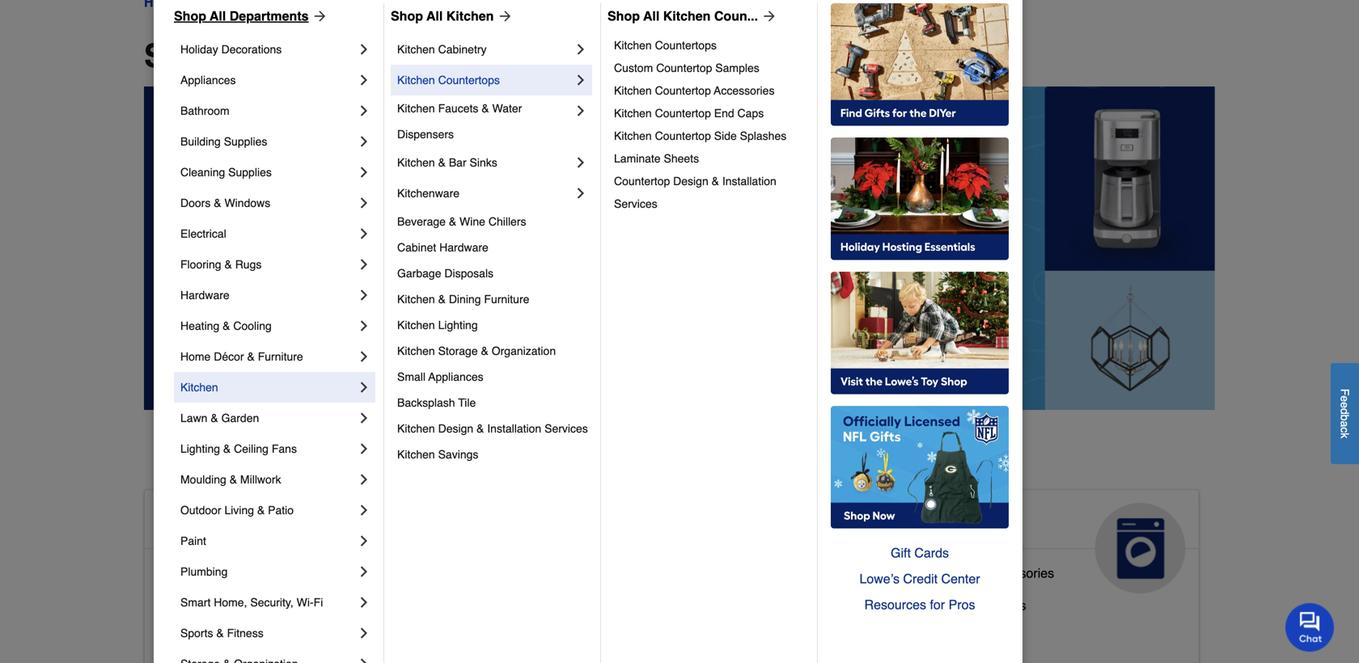 Task type: describe. For each thing, give the bounding box(es) containing it.
water
[[492, 102, 522, 115]]

ceiling
[[234, 443, 269, 456]]

millwork
[[240, 473, 281, 486]]

& inside countertop design & installation services
[[712, 175, 719, 188]]

lowe's credit center
[[860, 572, 980, 587]]

laminate sheets
[[614, 152, 699, 165]]

1 vertical spatial hardware
[[180, 289, 230, 302]]

lighting & ceiling fans link
[[180, 434, 356, 464]]

disposals
[[444, 267, 494, 280]]

& right parts at the right bottom of the page
[[973, 566, 982, 581]]

2 horizontal spatial appliances
[[879, 510, 1000, 536]]

sinks
[[470, 156, 497, 169]]

animal & pet care image
[[735, 503, 825, 594]]

outdoor living & patio
[[180, 504, 294, 517]]

0 vertical spatial lighting
[[438, 319, 478, 332]]

0 horizontal spatial beverage
[[397, 215, 446, 228]]

holiday decorations
[[180, 43, 282, 56]]

wine for the bottommost beverage & wine chillers link
[[950, 598, 980, 613]]

lowe's credit center link
[[831, 566, 1009, 592]]

chevron right image for kitchen cabinetry
[[573, 41, 589, 57]]

rugs
[[235, 258, 262, 271]]

accessible for accessible bedroom
[[158, 598, 220, 613]]

lawn & garden
[[180, 412, 259, 425]]

care
[[518, 536, 569, 561]]

kitchen countertop end caps
[[614, 107, 764, 120]]

livestock supplies
[[518, 592, 626, 607]]

& right entry
[[257, 631, 266, 646]]

home,
[[214, 596, 247, 609]]

fitness
[[227, 627, 264, 640]]

0 horizontal spatial chillers
[[489, 215, 526, 228]]

& left patio
[[257, 504, 265, 517]]

lawn & garden link
[[180, 403, 356, 434]]

1 vertical spatial bathroom
[[223, 566, 279, 581]]

departments for shop all departments
[[283, 37, 481, 74]]

chevron right image for flooring & rugs
[[356, 256, 372, 273]]

chevron right image for cleaning supplies
[[356, 164, 372, 180]]

chevron right image for lighting & ceiling fans
[[356, 441, 372, 457]]

custom
[[614, 61, 653, 74]]

d
[[1339, 409, 1352, 415]]

shop all departments link
[[174, 6, 328, 26]]

kitchen & dining furniture link
[[397, 286, 589, 312]]

gift
[[891, 546, 911, 561]]

1 vertical spatial chillers
[[983, 598, 1026, 613]]

1 horizontal spatial kitchen countertops link
[[614, 34, 806, 57]]

garbage disposals link
[[397, 261, 589, 286]]

shop all kitchen coun... link
[[608, 6, 778, 26]]

& left dining
[[438, 293, 446, 306]]

patio
[[268, 504, 294, 517]]

outdoor living & patio link
[[180, 495, 356, 526]]

departments for shop all departments
[[230, 8, 309, 23]]

pet beds, houses, & furniture
[[518, 624, 693, 639]]

kitchen & bar sinks link
[[397, 147, 573, 178]]

tile
[[458, 396, 476, 409]]

& inside the animal & pet care
[[600, 510, 616, 536]]

chevron right image for outdoor living & patio
[[356, 502, 372, 519]]

0 horizontal spatial beverage & wine chillers link
[[397, 209, 589, 235]]

décor
[[214, 350, 244, 363]]

building supplies link
[[180, 126, 356, 157]]

kitchen countertops for kitchen countertops 'link' to the bottom
[[397, 74, 500, 87]]

cleaning supplies link
[[180, 157, 356, 188]]

shop all kitchen
[[391, 8, 494, 23]]

appliance parts & accessories link
[[879, 562, 1054, 595]]

dispensers
[[397, 128, 454, 141]]

bedroom
[[223, 598, 276, 613]]

kitchen lighting link
[[397, 312, 589, 338]]

accessible bedroom link
[[158, 595, 276, 627]]

chevron right image for smart home, security, wi-fi
[[356, 595, 372, 611]]

chevron right image for holiday decorations
[[356, 41, 372, 57]]

countertop for accessories
[[655, 84, 711, 97]]

& left ceiling
[[223, 443, 231, 456]]

kitchen design & installation services
[[397, 422, 588, 435]]

0 vertical spatial appliances
[[180, 74, 236, 87]]

backsplash tile
[[397, 396, 476, 409]]

cabinet
[[397, 241, 436, 254]]

countertop for samples
[[656, 61, 712, 74]]

chevron right image for bathroom
[[356, 103, 372, 119]]

accessible bathroom link
[[158, 562, 279, 595]]

k
[[1339, 433, 1352, 439]]

chevron right image for kitchen countertops
[[573, 72, 589, 88]]

building
[[180, 135, 221, 148]]

b
[[1339, 415, 1352, 421]]

living
[[225, 504, 254, 517]]

accessible bedroom
[[158, 598, 276, 613]]

1 e from the top
[[1339, 396, 1352, 402]]

small
[[397, 371, 426, 384]]

coun...
[[714, 8, 758, 23]]

accessible entry & home
[[158, 631, 304, 646]]

1 horizontal spatial appliances link
[[866, 490, 1199, 594]]

shop
[[144, 37, 225, 74]]

accessible for accessible entry & home
[[158, 631, 220, 646]]

parts
[[939, 566, 969, 581]]

beverage & wine chillers for the bottommost beverage & wine chillers link
[[879, 598, 1026, 613]]

0 vertical spatial appliances link
[[180, 65, 356, 95]]

smart
[[180, 596, 211, 609]]

pros
[[949, 598, 975, 612]]

countertop inside countertop design & installation services
[[614, 175, 670, 188]]

lighting & ceiling fans
[[180, 443, 297, 456]]

services for kitchen design & installation services
[[545, 422, 588, 435]]

f e e d b a c k
[[1339, 389, 1352, 439]]

furniture for kitchen & dining furniture
[[484, 293, 529, 306]]

& inside "link"
[[477, 422, 484, 435]]

chevron right image for moulding & millwork
[[356, 472, 372, 488]]

visit the lowe's toy shop. image
[[831, 272, 1009, 395]]

resources for pros link
[[831, 592, 1009, 618]]

1 vertical spatial beverage & wine chillers link
[[879, 595, 1026, 627]]

1 vertical spatial lighting
[[180, 443, 220, 456]]

faucets
[[438, 102, 479, 115]]

& right 'lawn'
[[211, 412, 218, 425]]

design for countertop
[[673, 175, 709, 188]]

0 vertical spatial home
[[180, 350, 211, 363]]

animal & pet care link
[[505, 490, 838, 594]]

lawn
[[180, 412, 208, 425]]

kitchen countertop accessories link
[[614, 79, 806, 102]]

chevron right image for lawn & garden
[[356, 410, 372, 426]]

kitchen storage & organization link
[[397, 338, 589, 364]]

& right houses,
[[629, 624, 638, 639]]

accessible home image
[[374, 503, 465, 594]]

installation for countertop design & installation services
[[722, 175, 777, 188]]

all for shop all departments
[[210, 8, 226, 23]]

gift cards
[[891, 546, 949, 561]]

all for shop all kitchen coun...
[[643, 8, 660, 23]]

0 horizontal spatial accessories
[[714, 84, 775, 97]]

plumbing link
[[180, 557, 356, 587]]

kitchen countertops for the rightmost kitchen countertops 'link'
[[614, 39, 717, 52]]

chevron right image for sports & fitness
[[356, 625, 372, 642]]

livestock supplies link
[[518, 588, 626, 621]]

paint
[[180, 535, 206, 548]]

countertop design & installation services link
[[614, 170, 806, 215]]

kitchen savings link
[[397, 442, 589, 468]]

bar
[[449, 156, 467, 169]]

chevron right image for home décor & furniture
[[356, 349, 372, 365]]

accessories inside "link"
[[985, 566, 1054, 581]]

chevron right image for kitchenware
[[573, 185, 589, 201]]

shop for shop all departments
[[174, 8, 206, 23]]

2 e from the top
[[1339, 402, 1352, 409]]

kitchen countertop side splashes link
[[614, 125, 806, 147]]

& right storage
[[481, 345, 489, 358]]

& up cabinet hardware
[[449, 215, 456, 228]]

chevron right image for appliances
[[356, 72, 372, 88]]

shop for shop all kitchen
[[391, 8, 423, 23]]

kitchenware
[[397, 187, 460, 200]]

wi-
[[297, 596, 314, 609]]

1 vertical spatial kitchen countertops link
[[397, 65, 573, 95]]

chevron right image for heating & cooling
[[356, 318, 372, 334]]

backsplash tile link
[[397, 390, 589, 416]]

installation for kitchen design & installation services
[[487, 422, 541, 435]]

kitchen faucets & water dispensers
[[397, 102, 525, 141]]

officially licensed n f l gifts. shop now. image
[[831, 406, 1009, 529]]

kitchen lighting
[[397, 319, 478, 332]]

appliances image
[[1095, 503, 1186, 594]]

appliance parts & accessories
[[879, 566, 1054, 581]]

houses,
[[578, 624, 626, 639]]

arrow right image for shop all kitchen
[[494, 8, 513, 24]]



Task type: vqa. For each thing, say whether or not it's contained in the screenshot.
does within "button"
no



Task type: locate. For each thing, give the bounding box(es) containing it.
pet inside the animal & pet care
[[623, 510, 658, 536]]

holiday hosting essentials. image
[[831, 138, 1009, 261]]

0 vertical spatial countertops
[[655, 39, 717, 52]]

hardware link
[[180, 280, 356, 311]]

kitchen countertops up faucets
[[397, 74, 500, 87]]

1 horizontal spatial shop
[[391, 8, 423, 23]]

supplies
[[224, 135, 267, 148], [228, 166, 272, 179], [576, 592, 626, 607]]

countertop down "custom countertop samples"
[[655, 84, 711, 97]]

moulding & millwork link
[[180, 464, 356, 495]]

1 vertical spatial design
[[438, 422, 473, 435]]

hardware down 'flooring'
[[180, 289, 230, 302]]

all for shop all kitchen
[[427, 8, 443, 23]]

installation down laminate sheets link
[[722, 175, 777, 188]]

2 vertical spatial appliances
[[879, 510, 1000, 536]]

2 horizontal spatial furniture
[[641, 624, 693, 639]]

services inside countertop design & installation services
[[614, 197, 658, 210]]

departments down shop all kitchen
[[283, 37, 481, 74]]

& right décor
[[247, 350, 255, 363]]

arrow right image for shop all kitchen coun...
[[758, 8, 778, 24]]

accessories
[[714, 84, 775, 97], [985, 566, 1054, 581]]

2 horizontal spatial shop
[[608, 8, 640, 23]]

1 horizontal spatial design
[[673, 175, 709, 188]]

resources for pros
[[865, 598, 975, 612]]

1 horizontal spatial beverage & wine chillers link
[[879, 595, 1026, 627]]

0 vertical spatial design
[[673, 175, 709, 188]]

beverage down lowe's credit center link
[[879, 598, 934, 613]]

small appliances
[[397, 371, 484, 384]]

supplies up windows
[[228, 166, 272, 179]]

furniture down 'garbage disposals' link
[[484, 293, 529, 306]]

beverage & wine chillers link up 'garbage disposals' link
[[397, 209, 589, 235]]

chillers up cabinet hardware link
[[489, 215, 526, 228]]

shop up custom
[[608, 8, 640, 23]]

1 horizontal spatial lighting
[[438, 319, 478, 332]]

0 horizontal spatial beverage & wine chillers
[[397, 215, 526, 228]]

1 arrow right image from the left
[[494, 8, 513, 24]]

lighting up moulding
[[180, 443, 220, 456]]

arrow right image
[[309, 8, 328, 24]]

appliances up cards
[[879, 510, 1000, 536]]

0 vertical spatial beverage
[[397, 215, 446, 228]]

flooring & rugs link
[[180, 249, 356, 280]]

0 horizontal spatial countertops
[[438, 74, 500, 87]]

custom countertop samples link
[[614, 57, 806, 79]]

furniture
[[484, 293, 529, 306], [258, 350, 303, 363], [641, 624, 693, 639]]

1 vertical spatial home
[[282, 510, 345, 536]]

kitchen savings
[[397, 448, 479, 461]]

doors & windows link
[[180, 188, 356, 218]]

0 vertical spatial kitchen countertops link
[[614, 34, 806, 57]]

0 horizontal spatial shop
[[174, 8, 206, 23]]

0 horizontal spatial kitchen countertops link
[[397, 65, 573, 95]]

installation down backsplash tile 'link'
[[487, 422, 541, 435]]

bathroom up building at the top left of page
[[180, 104, 230, 117]]

home décor & furniture link
[[180, 341, 356, 372]]

furniture right houses,
[[641, 624, 693, 639]]

smart home, security, wi-fi
[[180, 596, 323, 609]]

2 arrow right image from the left
[[758, 8, 778, 24]]

0 horizontal spatial appliances
[[180, 74, 236, 87]]

0 vertical spatial beverage & wine chillers link
[[397, 209, 589, 235]]

plumbing
[[180, 566, 228, 579]]

1 vertical spatial appliances
[[428, 371, 484, 384]]

sheets
[[664, 152, 699, 165]]

kitchen countertop end caps link
[[614, 102, 806, 125]]

countertop
[[656, 61, 712, 74], [655, 84, 711, 97], [655, 107, 711, 120], [655, 129, 711, 142], [614, 175, 670, 188]]

chevron right image for paint
[[356, 533, 372, 549]]

chillers right "pros"
[[983, 598, 1026, 613]]

shop up kitchen cabinetry
[[391, 8, 423, 23]]

pet inside pet beds, houses, & furniture link
[[518, 624, 538, 639]]

sports & fitness link
[[180, 618, 356, 649]]

1 horizontal spatial furniture
[[484, 293, 529, 306]]

design inside "link"
[[438, 422, 473, 435]]

chevron right image for kitchen faucets & water dispensers
[[573, 103, 589, 119]]

kitchen countertops link up "water"
[[397, 65, 573, 95]]

furniture for home décor & furniture
[[258, 350, 303, 363]]

accessible home
[[158, 510, 345, 536]]

kitchen inside kitchen faucets & water dispensers
[[397, 102, 435, 115]]

shop for shop all kitchen coun...
[[608, 8, 640, 23]]

1 horizontal spatial wine
[[950, 598, 980, 613]]

storage
[[438, 345, 478, 358]]

end
[[714, 107, 734, 120]]

1 vertical spatial wine
[[950, 598, 980, 613]]

design for kitchen
[[438, 422, 473, 435]]

chevron right image for kitchen
[[356, 379, 372, 396]]

moulding
[[180, 473, 226, 486]]

accessible for accessible bathroom
[[158, 566, 220, 581]]

& left bar
[[438, 156, 446, 169]]

pet beds, houses, & furniture link
[[518, 621, 693, 653]]

services inside "link"
[[545, 422, 588, 435]]

0 vertical spatial furniture
[[484, 293, 529, 306]]

0 horizontal spatial design
[[438, 422, 473, 435]]

1 horizontal spatial chillers
[[983, 598, 1026, 613]]

accessories right center
[[985, 566, 1054, 581]]

chat invite button image
[[1286, 603, 1335, 652]]

& left "water"
[[482, 102, 489, 115]]

countertop down laminate
[[614, 175, 670, 188]]

electrical
[[180, 227, 226, 240]]

& left cooling
[[223, 320, 230, 333]]

1 vertical spatial appliances link
[[866, 490, 1199, 594]]

0 vertical spatial supplies
[[224, 135, 267, 148]]

kitchen countertop side splashes
[[614, 129, 787, 142]]

& down laminate sheets link
[[712, 175, 719, 188]]

kitchen countertops up "custom countertop samples"
[[614, 39, 717, 52]]

arrow right image up 'kitchen cabinetry' link
[[494, 8, 513, 24]]

heating & cooling link
[[180, 311, 356, 341]]

& inside kitchen faucets & water dispensers
[[482, 102, 489, 115]]

countertop down kitchen countertop accessories
[[655, 107, 711, 120]]

1 vertical spatial installation
[[487, 422, 541, 435]]

1 vertical spatial beverage
[[879, 598, 934, 613]]

design up savings at bottom
[[438, 422, 473, 435]]

shop inside 'link'
[[391, 8, 423, 23]]

0 horizontal spatial installation
[[487, 422, 541, 435]]

enjoy savings year-round. no matter what you're shopping for, find what you need at a great price. image
[[144, 87, 1215, 410]]

doors & windows
[[180, 197, 270, 210]]

2 vertical spatial furniture
[[641, 624, 693, 639]]

1 vertical spatial pet
[[518, 624, 538, 639]]

wine for the leftmost beverage & wine chillers link
[[460, 215, 485, 228]]

countertop up sheets
[[655, 129, 711, 142]]

1 vertical spatial accessories
[[985, 566, 1054, 581]]

chevron right image for building supplies
[[356, 134, 372, 150]]

hardware up disposals
[[439, 241, 489, 254]]

0 horizontal spatial lighting
[[180, 443, 220, 456]]

0 vertical spatial pet
[[623, 510, 658, 536]]

accessible home link
[[145, 490, 478, 594]]

0 vertical spatial services
[[614, 197, 658, 210]]

cabinet hardware
[[397, 241, 489, 254]]

0 vertical spatial kitchen countertops
[[614, 39, 717, 52]]

supplies up the cleaning supplies
[[224, 135, 267, 148]]

bathroom
[[180, 104, 230, 117], [223, 566, 279, 581]]

0 vertical spatial beverage & wine chillers
[[397, 215, 526, 228]]

e up b
[[1339, 402, 1352, 409]]

0 vertical spatial departments
[[230, 8, 309, 23]]

& left rugs
[[225, 258, 232, 271]]

2 shop from the left
[[391, 8, 423, 23]]

livestock
[[518, 592, 572, 607]]

bathroom link
[[180, 95, 356, 126]]

chevron right image for doors & windows
[[356, 195, 372, 211]]

find gifts for the diyer. image
[[831, 3, 1009, 126]]

beverage & wine chillers
[[397, 215, 526, 228], [879, 598, 1026, 613]]

arrow right image up samples
[[758, 8, 778, 24]]

appliances inside small appliances link
[[428, 371, 484, 384]]

arrow right image
[[494, 8, 513, 24], [758, 8, 778, 24]]

countertops for the rightmost kitchen countertops 'link'
[[655, 39, 717, 52]]

design down sheets
[[673, 175, 709, 188]]

0 vertical spatial bathroom
[[180, 104, 230, 117]]

installation inside countertop design & installation services
[[722, 175, 777, 188]]

kitchen link
[[180, 372, 356, 403]]

supplies up houses,
[[576, 592, 626, 607]]

0 horizontal spatial pet
[[518, 624, 538, 639]]

caps
[[738, 107, 764, 120]]

& right animal
[[600, 510, 616, 536]]

& up kitchen savings link
[[477, 422, 484, 435]]

backsplash
[[397, 396, 455, 409]]

all inside 'link'
[[427, 8, 443, 23]]

0 vertical spatial chillers
[[489, 215, 526, 228]]

accessible entry & home link
[[158, 627, 304, 659]]

beverage & wine chillers for the leftmost beverage & wine chillers link
[[397, 215, 526, 228]]

1 horizontal spatial accessories
[[985, 566, 1054, 581]]

1 vertical spatial departments
[[283, 37, 481, 74]]

fans
[[272, 443, 297, 456]]

fi
[[314, 596, 323, 609]]

1 vertical spatial furniture
[[258, 350, 303, 363]]

a
[[1339, 421, 1352, 427]]

2 vertical spatial home
[[269, 631, 304, 646]]

flooring
[[180, 258, 221, 271]]

countertop up kitchen countertop accessories
[[656, 61, 712, 74]]

services for countertop design & installation services
[[614, 197, 658, 210]]

beverage & wine chillers up cabinet hardware
[[397, 215, 526, 228]]

beverage
[[397, 215, 446, 228], [879, 598, 934, 613]]

supplies for building supplies
[[224, 135, 267, 148]]

cooling
[[233, 320, 272, 333]]

shop all departments
[[174, 8, 309, 23]]

1 vertical spatial beverage & wine chillers
[[879, 598, 1026, 613]]

countertop for end
[[655, 107, 711, 120]]

1 vertical spatial supplies
[[228, 166, 272, 179]]

0 horizontal spatial arrow right image
[[494, 8, 513, 24]]

f e e d b a c k button
[[1331, 363, 1359, 464]]

chevron right image for kitchen & bar sinks
[[573, 155, 589, 171]]

cards
[[915, 546, 949, 561]]

0 horizontal spatial wine
[[460, 215, 485, 228]]

countertop for side
[[655, 129, 711, 142]]

1 vertical spatial kitchen countertops
[[397, 74, 500, 87]]

1 accessible from the top
[[158, 510, 276, 536]]

0 horizontal spatial services
[[545, 422, 588, 435]]

2 accessible from the top
[[158, 566, 220, 581]]

decorations
[[221, 43, 282, 56]]

1 horizontal spatial services
[[614, 197, 658, 210]]

shop all departments
[[144, 37, 481, 74]]

lighting up storage
[[438, 319, 478, 332]]

0 horizontal spatial appliances link
[[180, 65, 356, 95]]

chevron right image for hardware
[[356, 287, 372, 303]]

services down laminate
[[614, 197, 658, 210]]

kitchenware link
[[397, 178, 573, 209]]

kitchen design & installation services link
[[397, 416, 589, 442]]

1 horizontal spatial installation
[[722, 175, 777, 188]]

supplies for cleaning supplies
[[228, 166, 272, 179]]

beverage up cabinet
[[397, 215, 446, 228]]

2 vertical spatial supplies
[[576, 592, 626, 607]]

kitchen inside "link"
[[397, 422, 435, 435]]

1 vertical spatial services
[[545, 422, 588, 435]]

1 horizontal spatial hardware
[[439, 241, 489, 254]]

kitchen storage & organization
[[397, 345, 556, 358]]

animal & pet care
[[518, 510, 658, 561]]

garbage
[[397, 267, 441, 280]]

countertops up faucets
[[438, 74, 500, 87]]

1 shop from the left
[[174, 8, 206, 23]]

0 vertical spatial wine
[[460, 215, 485, 228]]

bathroom up smart home, security, wi-fi at the left bottom
[[223, 566, 279, 581]]

appliances down storage
[[428, 371, 484, 384]]

furniture up kitchen 'link'
[[258, 350, 303, 363]]

installation inside "link"
[[487, 422, 541, 435]]

beverage & wine chillers link down center
[[879, 595, 1026, 627]]

countertop design & installation services
[[614, 175, 780, 210]]

doors
[[180, 197, 211, 210]]

4 accessible from the top
[[158, 631, 220, 646]]

home
[[180, 350, 211, 363], [282, 510, 345, 536], [269, 631, 304, 646]]

savings
[[438, 448, 479, 461]]

e up "d"
[[1339, 396, 1352, 402]]

kitchen countertops
[[614, 39, 717, 52], [397, 74, 500, 87]]

chevron right image for electrical
[[356, 226, 372, 242]]

0 horizontal spatial furniture
[[258, 350, 303, 363]]

all down shop all departments link
[[233, 37, 274, 74]]

1 horizontal spatial pet
[[623, 510, 658, 536]]

design inside countertop design & installation services
[[673, 175, 709, 188]]

supplies for livestock supplies
[[576, 592, 626, 607]]

custom countertop samples
[[614, 61, 760, 74]]

laminate sheets link
[[614, 147, 806, 170]]

services down backsplash tile 'link'
[[545, 422, 588, 435]]

accessories up caps
[[714, 84, 775, 97]]

wine down kitchenware link
[[460, 215, 485, 228]]

chevron right image
[[573, 41, 589, 57], [356, 72, 372, 88], [356, 103, 372, 119], [356, 134, 372, 150], [573, 185, 589, 201], [356, 195, 372, 211], [356, 226, 372, 242], [356, 287, 372, 303], [356, 318, 372, 334], [356, 379, 372, 396], [356, 410, 372, 426], [356, 502, 372, 519], [356, 625, 372, 642]]

kitchen cabinetry
[[397, 43, 487, 56]]

all up kitchen cabinetry
[[427, 8, 443, 23]]

1 horizontal spatial kitchen countertops
[[614, 39, 717, 52]]

all up custom
[[643, 8, 660, 23]]

beverage & wine chillers down center
[[879, 598, 1026, 613]]

0 vertical spatial installation
[[722, 175, 777, 188]]

all up holiday decorations
[[210, 8, 226, 23]]

flooring & rugs
[[180, 258, 262, 271]]

3 shop from the left
[[608, 8, 640, 23]]

0 horizontal spatial hardware
[[180, 289, 230, 302]]

shop up holiday
[[174, 8, 206, 23]]

1 horizontal spatial countertops
[[655, 39, 717, 52]]

3 accessible from the top
[[158, 598, 220, 613]]

1 horizontal spatial arrow right image
[[758, 8, 778, 24]]

arrow right image inside shop all kitchen coun... link
[[758, 8, 778, 24]]

wine down center
[[950, 598, 980, 613]]

appliances down holiday
[[180, 74, 236, 87]]

accessible for accessible home
[[158, 510, 276, 536]]

chevron right image
[[356, 41, 372, 57], [573, 72, 589, 88], [573, 103, 589, 119], [573, 155, 589, 171], [356, 164, 372, 180], [356, 256, 372, 273], [356, 349, 372, 365], [356, 441, 372, 457], [356, 472, 372, 488], [356, 533, 372, 549], [356, 564, 372, 580], [356, 595, 372, 611], [356, 656, 372, 663]]

1 vertical spatial countertops
[[438, 74, 500, 87]]

& left "pros"
[[938, 598, 946, 613]]

kitchen faucets & water dispensers link
[[397, 95, 573, 147]]

kitchen countertops link up "custom countertop samples"
[[614, 34, 806, 57]]

splashes
[[740, 129, 787, 142]]

chevron right image for plumbing
[[356, 564, 372, 580]]

& left millwork
[[230, 473, 237, 486]]

0 vertical spatial hardware
[[439, 241, 489, 254]]

entry
[[223, 631, 253, 646]]

organization
[[492, 345, 556, 358]]

& down the accessible bedroom link at the left bottom
[[216, 627, 224, 640]]

countertops up "custom countertop samples"
[[655, 39, 717, 52]]

appliance
[[879, 566, 936, 581]]

1 horizontal spatial beverage & wine chillers
[[879, 598, 1026, 613]]

shop all kitchen link
[[391, 6, 513, 26]]

arrow right image inside shop all kitchen 'link'
[[494, 8, 513, 24]]

home décor & furniture
[[180, 350, 303, 363]]

1 horizontal spatial appliances
[[428, 371, 484, 384]]

side
[[714, 129, 737, 142]]

samples
[[715, 61, 760, 74]]

departments up holiday decorations link
[[230, 8, 309, 23]]

garbage disposals
[[397, 267, 494, 280]]

& right "doors"
[[214, 197, 221, 210]]

0 vertical spatial accessories
[[714, 84, 775, 97]]

0 horizontal spatial kitchen countertops
[[397, 74, 500, 87]]

holiday decorations link
[[180, 34, 356, 65]]

1 horizontal spatial beverage
[[879, 598, 934, 613]]

countertops for kitchen countertops 'link' to the bottom
[[438, 74, 500, 87]]



